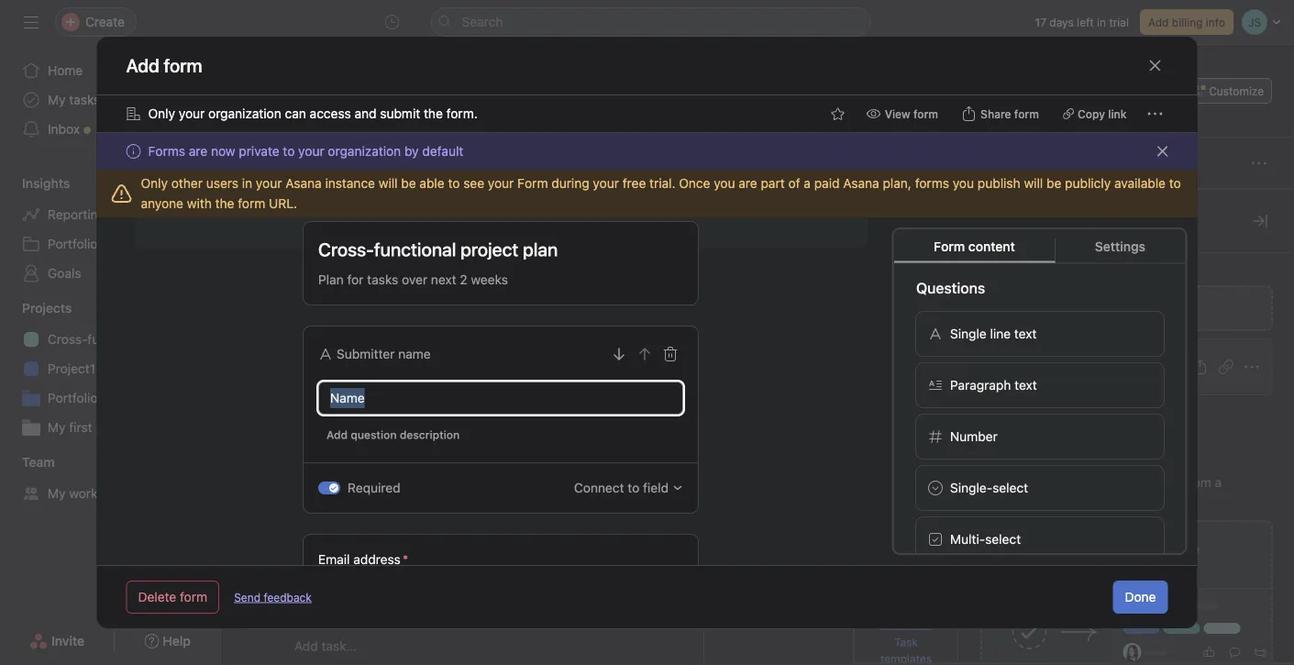 Task type: vqa. For each thing, say whether or not it's contained in the screenshot.
more
no



Task type: describe. For each thing, give the bounding box(es) containing it.
templates
[[881, 652, 932, 665]]

row containing task name
[[221, 189, 1294, 223]]

plan,
[[883, 176, 912, 191]]

tasks inside add form dialog
[[367, 272, 398, 287]]

a inside quickly create standardized tasks from a template.
[[1215, 475, 1222, 490]]

inbox
[[48, 122, 80, 137]]

js
[[1030, 84, 1043, 97]]

add up "url."
[[266, 157, 287, 170]]

portfolio
[[48, 390, 98, 405]]

1 horizontal spatial the
[[424, 106, 443, 121]]

to down the overview
[[283, 144, 295, 159]]

add billing info
[[1149, 16, 1226, 28]]

portfolios link
[[11, 229, 209, 259]]

form inside only other users in your asana instance will be able to see your form during your free trial.  once you are part of a paid asana plan, forms you publish will be publicly available to anyone with the form url.
[[238, 196, 265, 211]]

customize button
[[1186, 78, 1272, 104]]

trial.
[[650, 176, 676, 191]]

insights
[[22, 176, 70, 191]]

add task… for 4th add task… button from the bottom of the page
[[294, 284, 357, 300]]

2 will from the left
[[1024, 176, 1043, 191]]

1 be from the left
[[401, 176, 416, 191]]

goals
[[48, 266, 81, 281]]

tasks inside quickly create standardized tasks from a template.
[[1149, 475, 1181, 490]]

add task template
[[1076, 541, 1200, 558]]

0 vertical spatial organization
[[208, 106, 281, 121]]

users
[[206, 176, 239, 191]]

teams element
[[0, 446, 220, 512]]

form.
[[446, 106, 478, 121]]

single-
[[950, 480, 992, 495]]

reporting link
[[11, 200, 209, 229]]

1 add task… button from the top
[[294, 282, 357, 302]]

goals link
[[11, 259, 209, 288]]

template
[[1140, 541, 1200, 558]]

1 task… from the top
[[322, 284, 357, 300]]

description
[[399, 428, 459, 441]]

required
[[347, 480, 400, 495]]

connect to field
[[574, 480, 668, 495]]

add billing info button
[[1140, 9, 1234, 35]]

only for only other users in your asana instance will be able to see your form during your free trial.  once you are part of a paid asana plan, forms you publish will be publicly available to anyone with the form url.
[[141, 176, 168, 191]]

left
[[1077, 16, 1094, 28]]

search button
[[431, 7, 871, 37]]

only other users in your asana instance will be able to see your form during your free trial.  once you are part of a paid asana plan, forms you publish will be publicly available to anyone with the form url.
[[141, 176, 1181, 211]]

for
[[347, 272, 363, 287]]

1 inside projects element
[[101, 390, 107, 405]]

doing button
[[272, 504, 312, 537]]

cell for draft project brief "cell"
[[704, 360, 814, 394]]

task name
[[247, 200, 302, 213]]

add down the feedback
[[294, 639, 318, 654]]

add down untitled
[[294, 284, 318, 300]]

insights element
[[0, 167, 220, 292]]

add inside dialog
[[326, 428, 347, 441]]

hide sidebar image
[[24, 15, 39, 29]]

4 task… from the top
[[322, 639, 357, 654]]

1 vertical spatial form
[[934, 239, 965, 254]]

cross- for cross-functional project plan link in the left of the page
[[48, 332, 87, 347]]

dashboard link
[[767, 113, 847, 133]]

single
[[950, 326, 986, 341]]

form for 1 form
[[898, 546, 923, 559]]

task for add task
[[290, 157, 312, 170]]

anyone
[[141, 196, 183, 211]]

add form dialog
[[97, 37, 1198, 665]]

due
[[821, 200, 842, 213]]

3 task… from the top
[[322, 553, 357, 568]]

project inside add form dialog
[[460, 239, 518, 260]]

paragraph
[[950, 377, 1011, 392]]

share form button
[[954, 101, 1048, 127]]

next
[[431, 272, 456, 287]]

over
[[401, 272, 427, 287]]

my workspace link
[[11, 479, 209, 508]]

switch inside add form dialog
[[318, 482, 340, 494]]

my tasks
[[48, 92, 100, 107]]

Draft project brief text field
[[290, 367, 405, 386]]

Schedule kickoff meeting text field
[[290, 400, 449, 419]]

search list box
[[431, 7, 871, 37]]

can
[[285, 106, 306, 121]]

1 for 1 form
[[890, 546, 895, 559]]

4 add task… button from the top
[[294, 636, 357, 656]]

multi-select
[[950, 531, 1021, 546]]

1 vertical spatial organization
[[328, 144, 401, 159]]

cross-functional project plan inside add form dialog
[[318, 239, 558, 260]]

share for share
[[1133, 84, 1163, 97]]

0 horizontal spatial done button
[[272, 589, 308, 622]]

and
[[355, 106, 377, 121]]

add left billing
[[1149, 16, 1169, 28]]

paid
[[814, 176, 840, 191]]

project1
[[48, 361, 95, 376]]

only for only your organization can access and submit the form.
[[148, 106, 175, 121]]

add inside button
[[1016, 300, 1039, 316]]

add down quickly create standardized tasks from a template.
[[1076, 541, 1103, 558]]

priority
[[930, 200, 968, 213]]

forms are now private to your organization by default
[[148, 144, 464, 159]]

plan for tasks over next 2 weeks
[[318, 272, 508, 287]]

paragraph text
[[950, 377, 1037, 392]]

name for submitter name
[[398, 346, 430, 361]]

workflow link
[[673, 113, 745, 133]]

section
[[330, 243, 380, 260]]

share for share form
[[981, 107, 1011, 120]]

forms for forms
[[981, 260, 1024, 278]]

link
[[1108, 107, 1127, 120]]

board link
[[421, 113, 472, 133]]

17
[[1035, 16, 1047, 28]]

task templates
[[881, 636, 932, 665]]

your down the overview
[[298, 144, 324, 159]]

cell for schedule kickoff meeting cell
[[704, 393, 814, 427]]

cross-functional project plan for cross-functional project plan link in the left of the page
[[48, 332, 220, 347]]

email
[[318, 552, 350, 567]]

2 asana from the left
[[843, 176, 880, 191]]

add question description button
[[318, 422, 468, 448]]

weeks
[[471, 272, 508, 287]]

add question description
[[326, 428, 459, 441]]

home link
[[11, 56, 209, 85]]

plan for cross-functional project plan 'button'
[[1015, 369, 1040, 384]]

project for cross-functional project plan link in the left of the page
[[150, 332, 191, 347]]

3
[[887, 276, 894, 289]]

part
[[761, 176, 785, 191]]

publicly
[[1065, 176, 1111, 191]]

1 will from the left
[[379, 176, 398, 191]]

free
[[623, 176, 646, 191]]

move this field up image
[[637, 347, 652, 361]]

1 text from the top
[[1014, 326, 1037, 341]]

select for multi-
[[985, 531, 1021, 546]]

customize inside dropdown button
[[1209, 84, 1264, 97]]

dashboard
[[781, 115, 847, 130]]

search
[[462, 14, 503, 29]]

calendar link
[[582, 113, 651, 133]]

untitled section
[[272, 243, 380, 260]]

rules
[[899, 366, 924, 379]]

invite
[[51, 633, 85, 649]]

submitter name
[[336, 346, 430, 361]]

3 fields
[[887, 276, 926, 289]]

2
[[459, 272, 467, 287]]

2 text from the top
[[1014, 377, 1037, 392]]

your up task name
[[256, 176, 282, 191]]

plan inside add form dialog
[[522, 239, 558, 260]]

send
[[234, 591, 261, 604]]

inbox link
[[11, 115, 209, 144]]

task for task name
[[247, 200, 270, 213]]

overview
[[261, 115, 318, 130]]

are inside only other users in your asana instance will be able to see your form during your free trial.  once you are part of a paid asana plan, forms you publish will be publicly available to anyone with the form url.
[[739, 176, 758, 191]]

a inside only other users in your asana instance will be able to see your form during your free trial.  once you are part of a paid asana plan, forms you publish will be publicly available to anyone with the form url.
[[804, 176, 811, 191]]

1 form
[[890, 546, 923, 559]]

Share timeline with teammates text field
[[290, 433, 481, 452]]

from
[[1184, 475, 1212, 490]]

now
[[211, 144, 235, 159]]

rules for to do image
[[315, 329, 330, 344]]

add task button
[[243, 150, 320, 176]]



Task type: locate. For each thing, give the bounding box(es) containing it.
2 vertical spatial functional
[[1054, 349, 1113, 364]]

1 horizontal spatial customize
[[1209, 84, 1264, 97]]

1 cell from the top
[[704, 360, 814, 394]]

customize down info
[[1209, 84, 1264, 97]]

messages
[[884, 115, 945, 130]]

my inside global 'element'
[[48, 92, 66, 107]]

0 vertical spatial are
[[189, 144, 208, 159]]

you
[[714, 176, 735, 191], [953, 176, 974, 191]]

1 vertical spatial select
[[985, 531, 1021, 546]]

1 vertical spatial functional
[[87, 332, 146, 347]]

share form image
[[1194, 360, 1208, 374]]

cross- inside projects element
[[48, 332, 87, 347]]

create
[[1028, 475, 1066, 490]]

forms inside add form dialog
[[148, 144, 185, 159]]

files
[[982, 115, 1010, 130]]

task templates
[[981, 447, 1084, 465]]

share timeline with teammates cell
[[221, 426, 705, 460]]

your right see
[[488, 176, 514, 191]]

list
[[355, 115, 377, 130]]

global element
[[0, 45, 220, 155]]

1 vertical spatial project
[[150, 332, 191, 347]]

1 vertical spatial plan
[[195, 332, 220, 347]]

add up single line text
[[1016, 300, 1039, 316]]

0 vertical spatial forms
[[148, 144, 185, 159]]

only
[[148, 106, 175, 121], [141, 176, 168, 191]]

0 horizontal spatial share
[[981, 107, 1011, 120]]

0 horizontal spatial task
[[247, 200, 270, 213]]

trial
[[1109, 16, 1129, 28]]

date
[[845, 200, 868, 213]]

0 horizontal spatial organization
[[208, 106, 281, 121]]

1 vertical spatial customize
[[981, 210, 1069, 232]]

my inside teams element
[[48, 486, 66, 501]]

done for done button in the add form dialog
[[1125, 589, 1156, 605]]

in for left
[[1097, 16, 1106, 28]]

projects element
[[0, 292, 220, 446]]

a right of at the top right of the page
[[804, 176, 811, 191]]

1 button
[[453, 400, 480, 419]]

functional inside 'button'
[[1054, 349, 1113, 364]]

name inside add form dialog
[[398, 346, 430, 361]]

task left template
[[1107, 541, 1136, 558]]

insights button
[[0, 174, 70, 193]]

done
[[1125, 589, 1156, 605], [272, 597, 308, 614]]

done for done button to the left
[[272, 597, 308, 614]]

cross-functional project plan inside 'button'
[[1015, 349, 1158, 384]]

will
[[379, 176, 398, 191], [1024, 176, 1043, 191]]

my for my first portfolio
[[48, 420, 66, 435]]

3 add task… button from the top
[[294, 551, 357, 571]]

header to do tree grid
[[221, 360, 1294, 493]]

cross-
[[318, 239, 374, 260], [48, 332, 87, 347], [1015, 349, 1054, 364]]

add task… down untitled section
[[294, 284, 357, 300]]

None text field
[[298, 61, 547, 94]]

2 horizontal spatial 1
[[890, 546, 895, 559]]

default
[[422, 144, 464, 159]]

collapse task list for this section image
[[249, 244, 263, 259], [249, 598, 263, 613]]

draft project brief cell
[[221, 360, 705, 394]]

schedule kickoff meeting cell
[[221, 393, 705, 427]]

add task… for add task… button within "header to do" tree grid
[[294, 468, 357, 483]]

1 horizontal spatial functional
[[374, 239, 456, 260]]

0 vertical spatial functional
[[374, 239, 456, 260]]

add task… button inside "header to do" tree grid
[[294, 466, 357, 486]]

0 horizontal spatial name
[[274, 200, 302, 213]]

my tasks link
[[11, 85, 209, 115]]

done button right send
[[272, 589, 308, 622]]

task…
[[322, 284, 357, 300], [322, 468, 357, 483], [322, 553, 357, 568], [322, 639, 357, 654]]

2 horizontal spatial cross-functional project plan
[[1015, 349, 1158, 384]]

0 vertical spatial form
[[518, 176, 548, 191]]

in right users
[[242, 176, 252, 191]]

tasks inside my tasks link
[[69, 92, 100, 107]]

portfolios
[[48, 236, 104, 251]]

0 horizontal spatial done
[[272, 597, 308, 614]]

0 horizontal spatial a
[[804, 176, 811, 191]]

1 asana from the left
[[286, 176, 322, 191]]

3 add task… from the top
[[294, 553, 357, 568]]

functional up project1 link
[[87, 332, 146, 347]]

you up priority
[[953, 176, 974, 191]]

info
[[1206, 16, 1226, 28]]

asana down "add task"
[[286, 176, 322, 191]]

your down add form
[[179, 106, 205, 121]]

template.
[[981, 495, 1036, 510]]

tasks right for
[[367, 272, 398, 287]]

add form
[[126, 55, 202, 76]]

collapse task list for this section image for done
[[249, 598, 263, 613]]

task down add task button
[[247, 200, 270, 213]]

text right line
[[1014, 326, 1037, 341]]

task inside task templates
[[895, 636, 918, 649]]

js button
[[1025, 80, 1047, 102]]

add task… button
[[294, 282, 357, 302], [294, 466, 357, 486], [294, 551, 357, 571], [294, 636, 357, 656]]

1 horizontal spatial share
[[1133, 84, 1163, 97]]

1 add task… row from the top
[[221, 274, 1294, 309]]

select down template.
[[985, 531, 1021, 546]]

my for my workspace
[[48, 486, 66, 501]]

4 add task… from the top
[[294, 639, 357, 654]]

2 horizontal spatial tasks
[[1149, 475, 1181, 490]]

my up inbox
[[48, 92, 66, 107]]

form for add form
[[1043, 300, 1070, 316]]

my inside projects element
[[48, 420, 66, 435]]

2 add task… from the top
[[294, 468, 357, 483]]

project for cross-functional project plan 'button'
[[1117, 349, 1158, 364]]

close this dialog image
[[1148, 58, 1163, 73]]

0 vertical spatial tasks
[[69, 92, 100, 107]]

collapse task list for this section image for untitled section
[[249, 244, 263, 259]]

1 horizontal spatial cross-
[[318, 239, 374, 260]]

fields
[[897, 276, 926, 289]]

1 you from the left
[[714, 176, 735, 191]]

cross-functional project plan button
[[981, 339, 1273, 395]]

done right send
[[272, 597, 308, 614]]

are left part
[[739, 176, 758, 191]]

0 horizontal spatial cross-functional project plan
[[48, 332, 220, 347]]

3 my from the top
[[48, 486, 66, 501]]

plan inside 'button'
[[1015, 369, 1040, 384]]

1 for 1 button
[[456, 403, 462, 416]]

2 you from the left
[[953, 176, 974, 191]]

cross-functional project plan for cross-functional project plan 'button'
[[1015, 349, 1158, 384]]

2 horizontal spatial plan
[[1015, 369, 1040, 384]]

1 vertical spatial task
[[895, 636, 918, 649]]

task up templates
[[895, 636, 918, 649]]

add task… button up doing button
[[294, 466, 357, 486]]

select for single-
[[992, 480, 1028, 495]]

task
[[247, 200, 270, 213], [895, 636, 918, 649]]

4
[[889, 366, 896, 379]]

my workspace
[[48, 486, 133, 501]]

2 be from the left
[[1047, 176, 1062, 191]]

3 add task… row from the top
[[221, 543, 1294, 578]]

plan right paragraph
[[1015, 369, 1040, 384]]

2 horizontal spatial cross-
[[1015, 349, 1054, 364]]

1 horizontal spatial cross-functional project plan
[[318, 239, 558, 260]]

add up the feedback
[[294, 553, 318, 568]]

2 add task… row from the top
[[221, 459, 1294, 493]]

forms up other
[[148, 144, 185, 159]]

name right submitter
[[398, 346, 430, 361]]

add form
[[1016, 300, 1070, 316]]

1 horizontal spatial task
[[1107, 541, 1136, 558]]

0 horizontal spatial cross-
[[48, 332, 87, 347]]

add task… down the feedback
[[294, 639, 357, 654]]

add task… button down untitled section
[[294, 282, 357, 302]]

functional inside projects element
[[87, 332, 146, 347]]

add task… for 3rd add task… button from the top
[[294, 553, 357, 568]]

2 vertical spatial tasks
[[1149, 475, 1181, 490]]

done button inside add form dialog
[[1113, 581, 1168, 614]]

0 vertical spatial cross-
[[318, 239, 374, 260]]

send feedback link
[[234, 589, 312, 605]]

1 row
[[221, 393, 1294, 427]]

add task… row
[[221, 274, 1294, 309], [221, 459, 1294, 493], [221, 543, 1294, 578], [221, 628, 1294, 663]]

copy form link image
[[1219, 360, 1234, 374]]

2 task… from the top
[[322, 468, 357, 483]]

1 horizontal spatial a
[[1215, 475, 1222, 490]]

tasks down the 'home'
[[69, 92, 100, 107]]

forms for forms are now private to your organization by default
[[148, 144, 185, 159]]

0 vertical spatial task
[[290, 157, 312, 170]]

form down priority
[[934, 239, 965, 254]]

2 add task… button from the top
[[294, 466, 357, 486]]

1 horizontal spatial project
[[460, 239, 518, 260]]

once
[[679, 176, 710, 191]]

1 vertical spatial name
[[398, 346, 430, 361]]

17 days left in trial
[[1035, 16, 1129, 28]]

done button
[[1113, 581, 1168, 614], [272, 589, 308, 622]]

cross-functional project plan up next
[[318, 239, 558, 260]]

4 add task… row from the top
[[221, 628, 1294, 663]]

be up status
[[1047, 176, 1062, 191]]

view form
[[885, 107, 939, 120]]

row
[[221, 189, 1294, 223], [243, 222, 1294, 224], [221, 360, 1294, 394], [221, 426, 1294, 460]]

your
[[179, 106, 205, 121], [298, 144, 324, 159], [256, 176, 282, 191], [488, 176, 514, 191], [593, 176, 619, 191]]

0 horizontal spatial functional
[[87, 332, 146, 347]]

0 horizontal spatial plan
[[195, 332, 220, 347]]

1 horizontal spatial done button
[[1113, 581, 1168, 614]]

1 horizontal spatial 1
[[456, 403, 462, 416]]

add task… down doing button
[[294, 553, 357, 568]]

cross- inside add form dialog
[[318, 239, 374, 260]]

to inside connect to field dropdown button
[[627, 480, 639, 495]]

add task template button
[[980, 520, 1274, 665]]

0 vertical spatial plan
[[522, 239, 558, 260]]

1 vertical spatial my
[[48, 420, 66, 435]]

the inside only other users in your asana instance will be able to see your form during your free trial.  once you are part of a paid asana plan, forms you publish will be publicly available to anyone with the form url.
[[215, 196, 234, 211]]

cross- inside 'button'
[[1015, 349, 1054, 364]]

reporting
[[48, 207, 106, 222]]

0 vertical spatial select
[[992, 480, 1028, 495]]

1 vertical spatial text
[[1014, 377, 1037, 392]]

1 down draft project brief "cell"
[[456, 403, 462, 416]]

plan down during
[[522, 239, 558, 260]]

1 vertical spatial tasks
[[367, 272, 398, 287]]

will up status
[[1024, 176, 1043, 191]]

plan left to
[[195, 332, 220, 347]]

add task… button up the feedback
[[294, 551, 357, 571]]

to left see
[[448, 176, 460, 191]]

1 vertical spatial are
[[739, 176, 758, 191]]

1 horizontal spatial plan
[[522, 239, 558, 260]]

text
[[1014, 326, 1037, 341], [1014, 377, 1037, 392]]

2 vertical spatial plan
[[1015, 369, 1040, 384]]

messages link
[[869, 113, 945, 133]]

tasks left "from"
[[1149, 475, 1181, 490]]

the down users
[[215, 196, 234, 211]]

functional down add form
[[1054, 349, 1113, 364]]

form content
[[934, 239, 1015, 254]]

quickly create standardized tasks from a template.
[[981, 475, 1222, 510]]

form for delete form
[[180, 589, 207, 605]]

copy link button
[[1055, 101, 1135, 127]]

1 inside button
[[456, 403, 462, 416]]

1 horizontal spatial will
[[1024, 176, 1043, 191]]

0 vertical spatial project
[[460, 239, 518, 260]]

form for share form
[[1014, 107, 1039, 120]]

plan for cross-functional project plan link in the left of the page
[[195, 332, 220, 347]]

0 vertical spatial collapse task list for this section image
[[249, 244, 263, 259]]

1 horizontal spatial task
[[895, 636, 918, 649]]

are left now
[[189, 144, 208, 159]]

switch
[[318, 482, 340, 494]]

line
[[990, 326, 1011, 341]]

1 vertical spatial only
[[141, 176, 168, 191]]

1 collapse task list for this section image from the top
[[249, 244, 263, 259]]

1 horizontal spatial forms
[[981, 260, 1024, 278]]

select left create
[[992, 480, 1028, 495]]

during
[[552, 176, 590, 191]]

functional inside add form dialog
[[374, 239, 456, 260]]

2 cell from the top
[[704, 393, 814, 427]]

close details image
[[1253, 214, 1268, 228]]

category
[[1149, 200, 1196, 213]]

functional up over
[[374, 239, 456, 260]]

0 vertical spatial task
[[247, 200, 270, 213]]

1 vertical spatial share
[[981, 107, 1011, 120]]

0 horizontal spatial be
[[401, 176, 416, 191]]

the left form.
[[424, 106, 443, 121]]

project inside 'button'
[[1117, 349, 1158, 364]]

more actions image
[[1148, 106, 1163, 121]]

0 horizontal spatial asana
[[286, 176, 322, 191]]

question
[[350, 428, 396, 441]]

share inside add form dialog
[[981, 107, 1011, 120]]

workflow
[[688, 115, 745, 130]]

add left question
[[326, 428, 347, 441]]

1 add task… from the top
[[294, 284, 357, 300]]

1 vertical spatial cross-functional project plan
[[48, 332, 220, 347]]

cross-functional project plan down add form button
[[1015, 349, 1158, 384]]

add task… inside "header to do" tree grid
[[294, 468, 357, 483]]

done down add task template
[[1125, 589, 1156, 605]]

my for my tasks
[[48, 92, 66, 107]]

see
[[463, 176, 484, 191]]

0 vertical spatial text
[[1014, 326, 1037, 341]]

0 horizontal spatial are
[[189, 144, 208, 159]]

task down the overview
[[290, 157, 312, 170]]

collapse task list for this section image left untitled
[[249, 244, 263, 259]]

move this field down image
[[611, 347, 626, 361]]

view
[[885, 107, 911, 120]]

cross- up project1
[[48, 332, 87, 347]]

organization up private
[[208, 106, 281, 121]]

only up anyone
[[141, 176, 168, 191]]

asana up date
[[843, 176, 880, 191]]

asana
[[286, 176, 322, 191], [843, 176, 880, 191]]

my left first
[[48, 420, 66, 435]]

untitled section button
[[272, 235, 380, 268]]

task for task templates
[[895, 636, 918, 649]]

0 horizontal spatial 1
[[101, 390, 107, 405]]

field
[[643, 480, 668, 495]]

customize up the content
[[981, 210, 1069, 232]]

plan inside projects element
[[195, 332, 220, 347]]

cell
[[704, 360, 814, 394], [704, 393, 814, 427]]

1 horizontal spatial asana
[[843, 176, 880, 191]]

1 left multi-
[[890, 546, 895, 559]]

do
[[292, 328, 310, 345]]

with
[[187, 196, 212, 211]]

1 horizontal spatial form
[[934, 239, 965, 254]]

a right "from"
[[1215, 475, 1222, 490]]

2 vertical spatial my
[[48, 486, 66, 501]]

url.
[[269, 196, 297, 211]]

be left able
[[401, 176, 416, 191]]

project down add form button
[[1117, 349, 1158, 364]]

form for view form
[[914, 107, 939, 120]]

only down add form
[[148, 106, 175, 121]]

1 horizontal spatial be
[[1047, 176, 1062, 191]]

cross- down single line text
[[1015, 349, 1054, 364]]

my down team in the bottom left of the page
[[48, 486, 66, 501]]

2 vertical spatial cross-functional project plan
[[1015, 349, 1158, 384]]

0 horizontal spatial forms
[[148, 144, 185, 159]]

forms
[[915, 176, 949, 191]]

close image
[[1155, 144, 1170, 159]]

quickly
[[981, 475, 1025, 490]]

text right paragraph
[[1014, 377, 1037, 392]]

functional for cross-functional project plan link in the left of the page
[[87, 332, 146, 347]]

1 vertical spatial task
[[1107, 541, 1136, 558]]

0 vertical spatial customize
[[1209, 84, 1264, 97]]

add to starred image
[[831, 106, 846, 121]]

the
[[424, 106, 443, 121], [215, 196, 234, 211]]

to up category
[[1169, 176, 1181, 191]]

calendar
[[596, 115, 651, 130]]

in
[[1097, 16, 1106, 28], [242, 176, 252, 191]]

home
[[48, 63, 83, 78]]

will right instance
[[379, 176, 398, 191]]

project up weeks
[[460, 239, 518, 260]]

0 vertical spatial my
[[48, 92, 66, 107]]

0 horizontal spatial tasks
[[69, 92, 100, 107]]

settings
[[1095, 239, 1146, 254]]

2 horizontal spatial project
[[1117, 349, 1158, 364]]

1 horizontal spatial organization
[[328, 144, 401, 159]]

copy
[[1078, 107, 1105, 120]]

you up assignee
[[714, 176, 735, 191]]

done inside button
[[1125, 589, 1156, 605]]

cross- up for
[[318, 239, 374, 260]]

are
[[189, 144, 208, 159], [739, 176, 758, 191]]

functional for cross-functional project plan 'button'
[[1054, 349, 1113, 364]]

1 horizontal spatial in
[[1097, 16, 1106, 28]]

copy link
[[1078, 107, 1127, 120]]

in for users
[[242, 176, 252, 191]]

a
[[804, 176, 811, 191], [1215, 475, 1222, 490]]

0 vertical spatial only
[[148, 106, 175, 121]]

form inside button
[[1043, 300, 1070, 316]]

workspace
[[69, 486, 133, 501]]

collapse task list for this section image left the feedback
[[249, 598, 263, 613]]

in right left
[[1097, 16, 1106, 28]]

only inside only other users in your asana instance will be able to see your form during your free trial.  once you are part of a paid asana plan, forms you publish will be publicly available to anyone with the form url.
[[141, 176, 168, 191]]

project up project1 link
[[150, 332, 191, 347]]

add up doing
[[294, 468, 318, 483]]

address
[[353, 552, 400, 567]]

cross-functional project plan inside projects element
[[48, 332, 220, 347]]

add task… for first add task… button from the bottom
[[294, 639, 357, 654]]

by
[[405, 144, 419, 159]]

1 vertical spatial forms
[[981, 260, 1024, 278]]

2 my from the top
[[48, 420, 66, 435]]

multi-
[[950, 531, 985, 546]]

your left free
[[593, 176, 619, 191]]

to left field
[[627, 480, 639, 495]]

2 collapse task list for this section image from the top
[[249, 598, 263, 613]]

feedback
[[264, 591, 312, 604]]

2 vertical spatial project
[[1117, 349, 1158, 364]]

1 my from the top
[[48, 92, 66, 107]]

name for task name
[[274, 200, 302, 213]]

1 vertical spatial a
[[1215, 475, 1222, 490]]

connect
[[574, 480, 624, 495]]

form inside only other users in your asana instance will be able to see your form during your free trial.  once you are part of a paid asana plan, forms you publish will be publicly available to anyone with the form url.
[[518, 176, 548, 191]]

add task… button down the feedback
[[294, 636, 357, 656]]

0 vertical spatial a
[[804, 176, 811, 191]]

form left during
[[518, 176, 548, 191]]

delete form button
[[126, 581, 219, 614]]

0 horizontal spatial customize
[[981, 210, 1069, 232]]

0 horizontal spatial project
[[150, 332, 191, 347]]

organization down list
[[328, 144, 401, 159]]

cross-functional project plan up project1 link
[[48, 332, 220, 347]]

0 horizontal spatial the
[[215, 196, 234, 211]]

task for add task template
[[1107, 541, 1136, 558]]

Question name text field
[[318, 382, 683, 415]]

add inside "header to do" tree grid
[[294, 468, 318, 483]]

name down "add task"
[[274, 200, 302, 213]]

in inside only other users in your asana instance will be able to see your form during your free trial.  once you are part of a paid asana plan, forms you publish will be publicly available to anyone with the form url.
[[242, 176, 252, 191]]

instance
[[325, 176, 375, 191]]

to do
[[272, 328, 310, 345]]

0 horizontal spatial form
[[518, 176, 548, 191]]

1 vertical spatial cross-
[[48, 332, 87, 347]]

0 vertical spatial in
[[1097, 16, 1106, 28]]

0 horizontal spatial you
[[714, 176, 735, 191]]

0 vertical spatial cross-functional project plan
[[318, 239, 558, 260]]

add task… up doing button
[[294, 468, 357, 483]]

remove field image
[[663, 347, 677, 361]]

0 horizontal spatial task
[[290, 157, 312, 170]]

projects
[[22, 300, 72, 316]]

1 vertical spatial the
[[215, 196, 234, 211]]

1 vertical spatial in
[[242, 176, 252, 191]]

2 vertical spatial cross-
[[1015, 349, 1054, 364]]

0 horizontal spatial will
[[379, 176, 398, 191]]

of
[[789, 176, 801, 191]]

share
[[1133, 84, 1163, 97], [981, 107, 1011, 120]]

cross- for cross-functional project plan 'button'
[[1015, 349, 1054, 364]]

1 vertical spatial collapse task list for this section image
[[249, 598, 263, 613]]

task… inside "header to do" tree grid
[[322, 468, 357, 483]]

1 down project1 link
[[101, 390, 107, 405]]

forms down the content
[[981, 260, 1024, 278]]

done button down add task template
[[1113, 581, 1168, 614]]



